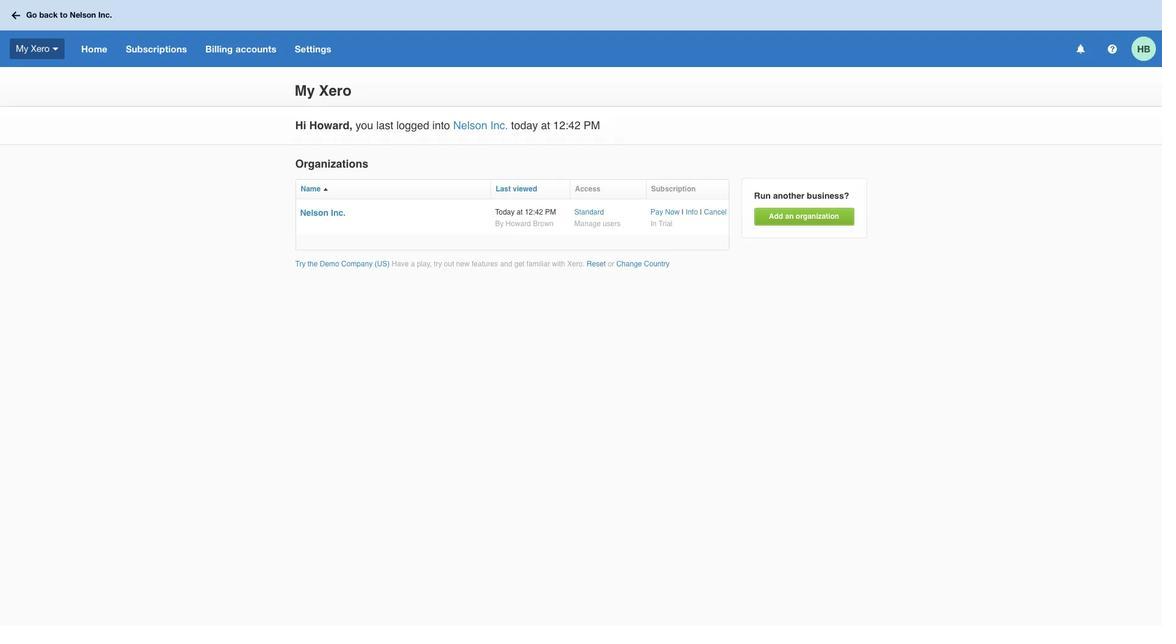 Task type: locate. For each thing, give the bounding box(es) containing it.
or
[[608, 260, 615, 268]]

subscription
[[651, 185, 696, 193]]

1 horizontal spatial my
[[295, 82, 315, 99]]

0 horizontal spatial my
[[16, 43, 28, 53]]

0 vertical spatial at
[[541, 119, 550, 132]]

0 vertical spatial my xero
[[16, 43, 50, 53]]

add
[[769, 212, 783, 221]]

1 horizontal spatial at
[[541, 119, 550, 132]]

0 horizontal spatial my xero
[[16, 43, 50, 53]]

go back to nelson inc.
[[26, 10, 112, 20]]

0 vertical spatial my
[[16, 43, 28, 53]]

0 vertical spatial svg image
[[12, 11, 20, 19]]

0 vertical spatial nelson
[[70, 10, 96, 20]]

cancel
[[704, 208, 727, 217]]

at
[[541, 119, 550, 132], [517, 208, 523, 217]]

inc. left "today"
[[491, 119, 508, 132]]

play,
[[417, 260, 432, 268]]

1 horizontal spatial pm
[[584, 119, 600, 132]]

0 horizontal spatial svg image
[[1077, 44, 1085, 53]]

0 horizontal spatial |
[[682, 208, 684, 217]]

the
[[308, 260, 318, 268]]

you
[[356, 119, 373, 132]]

inc. up home
[[98, 10, 112, 20]]

12:42 right "today"
[[553, 119, 581, 132]]

my xero down go
[[16, 43, 50, 53]]

my down go
[[16, 43, 28, 53]]

0 horizontal spatial inc.
[[98, 10, 112, 20]]

standard manage users
[[575, 208, 621, 228]]

my xero
[[16, 43, 50, 53], [295, 82, 352, 99]]

2 vertical spatial nelson
[[300, 208, 329, 218]]

with
[[552, 260, 565, 268]]

billing accounts
[[205, 43, 277, 54]]

out
[[444, 260, 454, 268]]

1 horizontal spatial xero
[[319, 82, 352, 99]]

0 horizontal spatial at
[[517, 208, 523, 217]]

1 vertical spatial nelson inc. link
[[300, 208, 346, 218]]

country
[[644, 260, 670, 268]]

name
[[301, 185, 321, 193]]

xero.
[[567, 260, 585, 268]]

change country link
[[617, 260, 670, 268]]

standard
[[575, 208, 604, 217]]

nelson inc. link right into
[[453, 119, 508, 132]]

0 horizontal spatial svg image
[[12, 11, 20, 19]]

svg image down go back to nelson inc. link
[[53, 47, 59, 50]]

familiar
[[527, 260, 550, 268]]

new
[[456, 260, 470, 268]]

go
[[26, 10, 37, 20]]

1 vertical spatial nelson
[[453, 119, 487, 132]]

back
[[39, 10, 58, 20]]

0 horizontal spatial 12:42
[[525, 208, 543, 217]]

by
[[495, 219, 504, 228]]

1 vertical spatial my
[[295, 82, 315, 99]]

0 horizontal spatial xero
[[31, 43, 50, 53]]

nelson right into
[[453, 119, 487, 132]]

my inside popup button
[[16, 43, 28, 53]]

12:42
[[553, 119, 581, 132], [525, 208, 543, 217]]

try the demo company (us) have a play, try out new features and get familiar with xero. reset or change country
[[295, 260, 670, 268]]

viewed
[[513, 185, 537, 193]]

| right info
[[700, 208, 702, 217]]

0 horizontal spatial pm
[[545, 208, 556, 217]]

1 vertical spatial pm
[[545, 208, 556, 217]]

2 vertical spatial inc.
[[331, 208, 346, 218]]

1 vertical spatial svg image
[[53, 47, 59, 50]]

banner
[[0, 0, 1162, 67]]

at right "today"
[[541, 119, 550, 132]]

at up howard
[[517, 208, 523, 217]]

nelson
[[70, 10, 96, 20], [453, 119, 487, 132], [300, 208, 329, 218]]

change
[[617, 260, 642, 268]]

brown
[[533, 219, 554, 228]]

my xero up howard,
[[295, 82, 352, 99]]

inc. down organizations
[[331, 208, 346, 218]]

1 vertical spatial 12:42
[[525, 208, 543, 217]]

inc.
[[98, 10, 112, 20], [491, 119, 508, 132], [331, 208, 346, 218]]

organization
[[796, 212, 840, 221]]

xero inside popup button
[[31, 43, 50, 53]]

1 horizontal spatial 12:42
[[553, 119, 581, 132]]

1 horizontal spatial svg image
[[53, 47, 59, 50]]

nelson down name
[[300, 208, 329, 218]]

my
[[16, 43, 28, 53], [295, 82, 315, 99]]

1 horizontal spatial nelson inc. link
[[453, 119, 508, 132]]

billing accounts link
[[196, 30, 286, 67]]

settings button
[[286, 30, 341, 67]]

1 horizontal spatial inc.
[[331, 208, 346, 218]]

1 horizontal spatial svg image
[[1108, 44, 1117, 53]]

2 horizontal spatial inc.
[[491, 119, 508, 132]]

hi howard, you last logged into nelson inc. today at 12:42 pm
[[295, 119, 600, 132]]

1 horizontal spatial |
[[700, 208, 702, 217]]

xero up howard,
[[319, 82, 352, 99]]

last viewed link
[[496, 185, 537, 193]]

1 horizontal spatial my xero
[[295, 82, 352, 99]]

|
[[682, 208, 684, 217], [700, 208, 702, 217]]

at inside today at 12:42 pm by howard brown
[[517, 208, 523, 217]]

try
[[295, 260, 306, 268]]

0 vertical spatial 12:42
[[553, 119, 581, 132]]

2 svg image from the left
[[1108, 44, 1117, 53]]

1 vertical spatial at
[[517, 208, 523, 217]]

0 horizontal spatial nelson
[[70, 10, 96, 20]]

access
[[575, 185, 601, 193]]

1 vertical spatial xero
[[319, 82, 352, 99]]

svg image left go
[[12, 11, 20, 19]]

pay now link
[[651, 208, 680, 217]]

banner containing hb
[[0, 0, 1162, 67]]

1 vertical spatial inc.
[[491, 119, 508, 132]]

(us)
[[375, 260, 390, 268]]

0 vertical spatial pm
[[584, 119, 600, 132]]

pay
[[651, 208, 663, 217]]

nelson right to
[[70, 10, 96, 20]]

0 vertical spatial nelson inc. link
[[453, 119, 508, 132]]

1 horizontal spatial nelson
[[300, 208, 329, 218]]

nelson inc. link
[[453, 119, 508, 132], [300, 208, 346, 218]]

my up hi
[[295, 82, 315, 99]]

business?
[[807, 191, 849, 200]]

12:42 up brown
[[525, 208, 543, 217]]

today
[[495, 208, 515, 217]]

navigation
[[72, 30, 1069, 67]]

| left info link
[[682, 208, 684, 217]]

0 horizontal spatial nelson inc. link
[[300, 208, 346, 218]]

svg image
[[12, 11, 20, 19], [53, 47, 59, 50]]

xero
[[31, 43, 50, 53], [319, 82, 352, 99]]

pm
[[584, 119, 600, 132], [545, 208, 556, 217]]

last
[[376, 119, 394, 132]]

logged
[[397, 119, 430, 132]]

my xero button
[[0, 30, 72, 67]]

try the demo company (us) link
[[295, 260, 392, 268]]

0 vertical spatial xero
[[31, 43, 50, 53]]

xero down back
[[31, 43, 50, 53]]

nelson inc. link down name
[[300, 208, 346, 218]]

home link
[[72, 30, 117, 67]]

in
[[651, 219, 657, 228]]

svg image
[[1077, 44, 1085, 53], [1108, 44, 1117, 53]]



Task type: vqa. For each thing, say whether or not it's contained in the screenshot.
agree
no



Task type: describe. For each thing, give the bounding box(es) containing it.
home
[[81, 43, 108, 54]]

info
[[686, 208, 698, 217]]

run
[[754, 191, 771, 200]]

manage
[[575, 219, 601, 228]]

add an organization link
[[754, 208, 854, 225]]

hb
[[1138, 43, 1151, 54]]

svg image inside my xero popup button
[[53, 47, 59, 50]]

cancel link
[[704, 208, 727, 217]]

features
[[472, 260, 498, 268]]

run another business?
[[754, 191, 849, 200]]

1 | from the left
[[682, 208, 684, 217]]

an
[[785, 212, 794, 221]]

my xero inside popup button
[[16, 43, 50, 53]]

billing
[[205, 43, 233, 54]]

users
[[603, 219, 621, 228]]

another
[[773, 191, 805, 200]]

last
[[496, 185, 511, 193]]

settings
[[295, 43, 332, 54]]

12:42 inside today at 12:42 pm by howard brown
[[525, 208, 543, 217]]

1 svg image from the left
[[1077, 44, 1085, 53]]

reset link
[[587, 260, 606, 268]]

have
[[392, 260, 409, 268]]

hi
[[295, 119, 306, 132]]

add an organization
[[769, 212, 840, 221]]

trial
[[659, 219, 673, 228]]

demo
[[320, 260, 339, 268]]

now
[[665, 208, 680, 217]]

pm inside today at 12:42 pm by howard brown
[[545, 208, 556, 217]]

name link
[[301, 185, 321, 193]]

today
[[511, 119, 538, 132]]

info link
[[686, 208, 698, 217]]

pay now | info | cancel in trial
[[651, 208, 727, 228]]

0 vertical spatial inc.
[[98, 10, 112, 20]]

accounts
[[236, 43, 277, 54]]

subscriptions link
[[117, 30, 196, 67]]

try
[[434, 260, 442, 268]]

get
[[514, 260, 525, 268]]

2 horizontal spatial nelson
[[453, 119, 487, 132]]

today at 12:42 pm by howard brown
[[495, 208, 556, 228]]

svg image inside go back to nelson inc. link
[[12, 11, 20, 19]]

navigation containing home
[[72, 30, 1069, 67]]

and
[[500, 260, 512, 268]]

howard,
[[309, 119, 353, 132]]

last viewed
[[496, 185, 537, 193]]

hb button
[[1132, 30, 1162, 67]]

into
[[433, 119, 450, 132]]

reset
[[587, 260, 606, 268]]

howard
[[506, 219, 531, 228]]

organizations
[[295, 157, 369, 170]]

company
[[341, 260, 373, 268]]

to
[[60, 10, 68, 20]]

standard link
[[575, 208, 604, 217]]

nelson inc.
[[300, 208, 346, 218]]

a
[[411, 260, 415, 268]]

go back to nelson inc. link
[[7, 4, 119, 26]]

subscriptions
[[126, 43, 187, 54]]

2 | from the left
[[700, 208, 702, 217]]

1 vertical spatial my xero
[[295, 82, 352, 99]]



